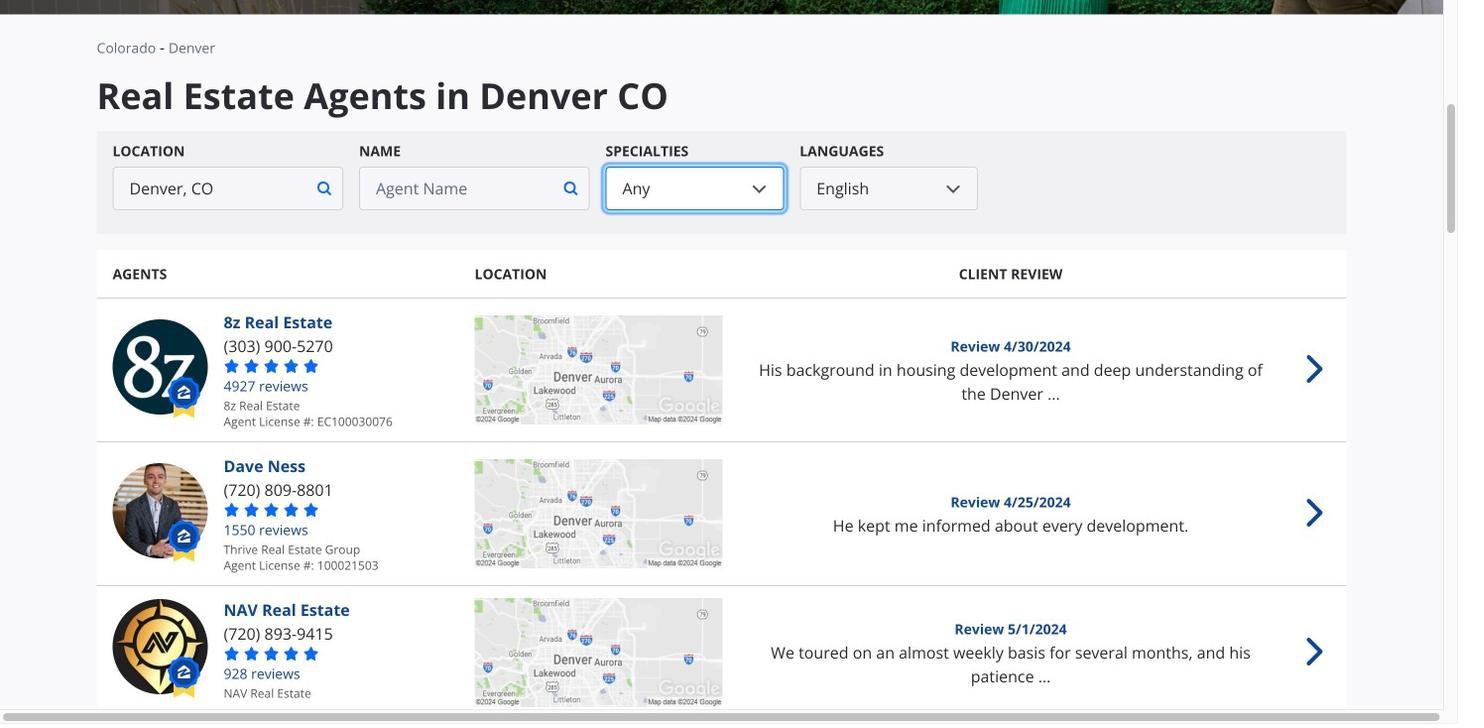 Task type: locate. For each thing, give the bounding box(es) containing it.
None search field
[[97, 131, 1347, 234]]

agent's table element
[[97, 250, 1347, 724]]

2 map image of denver co image from the top
[[475, 459, 723, 569]]

map image of denver co image
[[475, 316, 723, 425], [475, 459, 723, 569], [475, 598, 723, 708]]

2 vertical spatial map image of denver co image
[[475, 598, 723, 708]]

1 vertical spatial map image of denver co image
[[475, 459, 723, 569]]

3 map image of denver co image from the top
[[475, 598, 723, 708]]

0 vertical spatial map image of denver co image
[[475, 316, 723, 425]]

1 map image of denver co image from the top
[[475, 316, 723, 425]]



Task type: vqa. For each thing, say whether or not it's contained in the screenshot.
property images, Use arrow keys to navigate, image 1 of 69 'group'
no



Task type: describe. For each thing, give the bounding box(es) containing it.
Neighborhood/City/Zip text field
[[113, 167, 307, 210]]

Agent Name text field
[[359, 167, 553, 210]]



